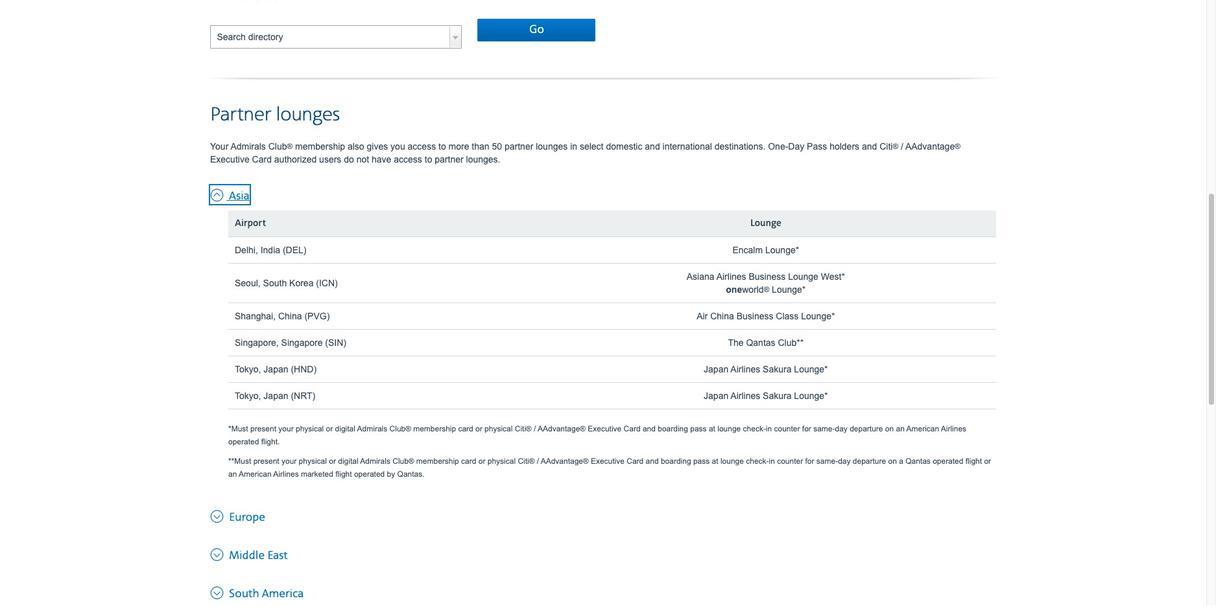 Task type: vqa. For each thing, say whether or not it's contained in the screenshot.


Task type: locate. For each thing, give the bounding box(es) containing it.
0 vertical spatial citi
[[880, 141, 893, 152]]

lounge up encalm lounge* at the top of page
[[751, 218, 781, 229]]

®
[[287, 142, 293, 150], [893, 142, 899, 150], [955, 142, 961, 150], [764, 285, 770, 294], [406, 425, 411, 433], [526, 425, 532, 433], [580, 425, 586, 433], [409, 457, 414, 466], [529, 457, 535, 466], [583, 457, 589, 466]]

executive for **must present your physical or digital admirals club
[[591, 457, 625, 466]]

0 vertical spatial day
[[835, 425, 848, 434]]

/ for executive card and boarding pass at lounge check-in counter for same-day departure on a qantas operated flight or an american airlines marketed flight operated by qantas.
[[537, 457, 539, 466]]

operated inside executive card and boarding pass at lounge check-in counter for same-day departure on an american airlines operated flight.
[[228, 438, 259, 447]]

1 vertical spatial counter
[[777, 457, 803, 466]]

membership up users
[[295, 141, 345, 152]]

card
[[458, 425, 473, 434], [461, 457, 477, 466]]

1 vertical spatial qantas
[[906, 457, 931, 466]]

airlines
[[717, 272, 746, 282], [731, 364, 761, 375], [731, 391, 761, 401], [941, 425, 967, 434], [273, 470, 299, 479]]

in for a
[[769, 457, 775, 466]]

lounge
[[718, 425, 741, 434], [721, 457, 744, 466]]

aadvantage for executive card and boarding pass at lounge check-in counter for same-day departure on a qantas operated flight or an american airlines marketed flight operated by qantas.
[[541, 457, 583, 466]]

an
[[896, 425, 905, 434], [228, 470, 237, 479]]

2 vertical spatial citi
[[518, 457, 529, 466]]

executive
[[210, 154, 250, 165], [588, 425, 622, 434], [591, 457, 625, 466]]

china
[[278, 311, 302, 322], [711, 311, 734, 322]]

1 vertical spatial check-
[[746, 457, 769, 466]]

tokyo, for tokyo, japan (hnd)
[[235, 364, 261, 375]]

operated right a
[[933, 457, 964, 466]]

singapore, singapore (sin)
[[235, 338, 346, 348]]

an inside executive card and boarding pass at lounge check-in counter for same-day departure on a qantas operated flight or an american airlines marketed flight operated by qantas.
[[228, 470, 237, 479]]

0 vertical spatial pass
[[690, 425, 707, 434]]

day for an
[[835, 425, 848, 434]]

singapore,
[[235, 338, 279, 348]]

card left authorized
[[252, 154, 272, 165]]

0 vertical spatial american
[[907, 425, 940, 434]]

digital
[[335, 425, 356, 434], [338, 457, 359, 466]]

admirals up by
[[360, 457, 391, 466]]

pass inside executive card and boarding pass at lounge check-in counter for same-day departure on a qantas operated flight or an american airlines marketed flight operated by qantas.
[[693, 457, 710, 466]]

1 vertical spatial departure
[[853, 457, 886, 466]]

south left korea
[[263, 278, 287, 289]]

and right domestic
[[645, 141, 660, 152]]

club up by
[[393, 457, 409, 466]]

do
[[344, 154, 354, 165]]

0 vertical spatial lounge
[[751, 218, 781, 229]]

card inside executive card and boarding pass at lounge check-in counter for same-day departure on an american airlines operated flight.
[[624, 425, 641, 434]]

partner down more
[[435, 154, 464, 165]]

0 vertical spatial lounge
[[718, 425, 741, 434]]

partner
[[505, 141, 534, 152], [435, 154, 464, 165]]

in inside executive card and boarding pass at lounge check-in counter for same-day departure on an american airlines operated flight.
[[766, 425, 772, 434]]

counter inside executive card and boarding pass at lounge check-in counter for same-day departure on a qantas operated flight or an american airlines marketed flight operated by qantas.
[[777, 457, 803, 466]]

1 vertical spatial flight
[[336, 470, 352, 479]]

to left more
[[439, 141, 446, 152]]

check- inside executive card and boarding pass at lounge check-in counter for same-day departure on a qantas operated flight or an american airlines marketed flight operated by qantas.
[[746, 457, 769, 466]]

holders
[[830, 141, 860, 152]]

a
[[899, 457, 904, 466]]

an up a
[[896, 425, 905, 434]]

admirals inside 'your admirals club ® membership also gives you access to more than 50 partner lounges in select domestic and international destinations. one-day pass holders and citi ® / aadvantage ® executive card authorized users do not have access to partner lounges.'
[[231, 141, 266, 152]]

your right **must
[[282, 457, 297, 466]]

lounges up authorized
[[276, 103, 340, 127]]

south down middle on the left of the page
[[229, 588, 259, 602]]

0 vertical spatial business
[[749, 272, 786, 282]]

encalm lounge*
[[733, 245, 799, 255]]

membership
[[295, 141, 345, 152], [413, 425, 456, 434], [416, 457, 459, 466]]

0 horizontal spatial lounge
[[751, 218, 781, 229]]

0 vertical spatial same-
[[814, 425, 835, 434]]

1 horizontal spatial /
[[537, 457, 539, 466]]

lounges left select on the left top of the page
[[536, 141, 568, 152]]

/
[[901, 141, 904, 152], [534, 425, 536, 434], [537, 457, 539, 466]]

in inside executive card and boarding pass at lounge check-in counter for same-day departure on a qantas operated flight or an american airlines marketed flight operated by qantas.
[[769, 457, 775, 466]]

card for *must present your physical or digital admirals club
[[458, 425, 473, 434]]

one
[[726, 285, 742, 295]]

day inside executive card and boarding pass at lounge check-in counter for same-day departure on a qantas operated flight or an american airlines marketed flight operated by qantas.
[[838, 457, 851, 466]]

membership for *must present your physical or digital admirals club
[[413, 425, 456, 434]]

card inside executive card and boarding pass at lounge check-in counter for same-day departure on a qantas operated flight or an american airlines marketed flight operated by qantas.
[[627, 457, 644, 466]]

2 vertical spatial card
[[627, 457, 644, 466]]

1 vertical spatial access
[[394, 154, 422, 165]]

south
[[263, 278, 287, 289], [229, 588, 259, 602]]

1 horizontal spatial american
[[907, 425, 940, 434]]

day
[[789, 141, 805, 152]]

large image
[[210, 185, 227, 203]]

partner right '50'
[[505, 141, 534, 152]]

business
[[749, 272, 786, 282], [737, 311, 774, 322]]

lounges.
[[466, 154, 501, 165]]

counter for an
[[774, 425, 800, 434]]

tokyo, down singapore,
[[235, 364, 261, 375]]

1 horizontal spatial to
[[439, 141, 446, 152]]

pass
[[690, 425, 707, 434], [693, 457, 710, 466]]

1 vertical spatial for
[[806, 457, 815, 466]]

executive up executive card and boarding pass at lounge check-in counter for same-day departure on a qantas operated flight or an american airlines marketed flight operated by qantas.
[[588, 425, 622, 434]]

counter inside executive card and boarding pass at lounge check-in counter for same-day departure on an american airlines operated flight.
[[774, 425, 800, 434]]

executive inside executive card and boarding pass at lounge check-in counter for same-day departure on a qantas operated flight or an american airlines marketed flight operated by qantas.
[[591, 457, 625, 466]]

counter
[[774, 425, 800, 434], [777, 457, 803, 466]]

and up executive card and boarding pass at lounge check-in counter for same-day departure on a qantas operated flight or an american airlines marketed flight operated by qantas.
[[643, 425, 656, 434]]

japan airlines sakura lounge* for (hnd)
[[704, 364, 828, 375]]

admirals
[[231, 141, 266, 152], [357, 425, 387, 434], [360, 457, 391, 466]]

day for a
[[838, 457, 851, 466]]

1 vertical spatial lounges
[[536, 141, 568, 152]]

1 vertical spatial in
[[766, 425, 772, 434]]

card down executive card and boarding pass at lounge check-in counter for same-day departure on an american airlines operated flight.
[[627, 457, 644, 466]]

card for *must present your physical or digital admirals club
[[624, 425, 641, 434]]

for for an
[[802, 425, 812, 434]]

1 japan airlines sakura lounge* from the top
[[704, 364, 828, 375]]

1 vertical spatial on
[[889, 457, 897, 466]]

sakura
[[763, 364, 792, 375], [763, 391, 792, 401]]

american
[[907, 425, 940, 434], [239, 470, 272, 479]]

executive inside executive card and boarding pass at lounge check-in counter for same-day departure on an american airlines operated flight.
[[588, 425, 622, 434]]

qantas right a
[[906, 457, 931, 466]]

None submit
[[478, 19, 596, 41]]

business up world
[[749, 272, 786, 282]]

at inside executive card and boarding pass at lounge check-in counter for same-day departure on a qantas operated flight or an american airlines marketed flight operated by qantas.
[[712, 457, 719, 466]]

same- for a
[[817, 457, 838, 466]]

expand image
[[210, 507, 227, 525], [210, 584, 227, 601]]

1 vertical spatial lounge
[[721, 457, 744, 466]]

at
[[709, 425, 716, 434], [712, 457, 719, 466]]

by
[[387, 470, 395, 479]]

lounge left 'west*'
[[788, 272, 819, 282]]

0 vertical spatial executive
[[210, 154, 250, 165]]

0 vertical spatial on
[[885, 425, 894, 434]]

your for *must
[[279, 425, 294, 434]]

1 horizontal spatial an
[[896, 425, 905, 434]]

south america link
[[210, 584, 304, 603]]

2 japan airlines sakura lounge* from the top
[[704, 391, 828, 401]]

for inside executive card and boarding pass at lounge check-in counter for same-day departure on an american airlines operated flight.
[[802, 425, 812, 434]]

your up flight.
[[279, 425, 294, 434]]

check- inside executive card and boarding pass at lounge check-in counter for same-day departure on an american airlines operated flight.
[[743, 425, 766, 434]]

expand image inside south america link
[[210, 584, 227, 601]]

aadvantage
[[906, 141, 955, 152], [538, 425, 580, 434], [541, 457, 583, 466]]

0 vertical spatial in
[[570, 141, 577, 152]]

admirals for **must present your physical or digital admirals club
[[360, 457, 391, 466]]

admirals right your
[[231, 141, 266, 152]]

japan airlines sakura lounge* for (nrt)
[[704, 391, 828, 401]]

in for an
[[766, 425, 772, 434]]

*must present your physical or digital admirals club ® membership card or physical citi ® / aadvantage ®
[[228, 425, 586, 434]]

present up flight.
[[250, 425, 276, 434]]

1 horizontal spatial china
[[711, 311, 734, 322]]

1 vertical spatial partner
[[435, 154, 464, 165]]

lounge inside executive card and boarding pass at lounge check-in counter for same-day departure on a qantas operated flight or an american airlines marketed flight operated by qantas.
[[721, 457, 744, 466]]

0 vertical spatial card
[[458, 425, 473, 434]]

expand image left the europe
[[210, 507, 227, 525]]

1 vertical spatial membership
[[413, 425, 456, 434]]

or inside executive card and boarding pass at lounge check-in counter for same-day departure on a qantas operated flight or an american airlines marketed flight operated by qantas.
[[985, 457, 991, 466]]

club inside 'your admirals club ® membership also gives you access to more than 50 partner lounges in select domestic and international destinations. one-day pass holders and citi ® / aadvantage ® executive card authorized users do not have access to partner lounges.'
[[268, 141, 287, 152]]

1 vertical spatial aadvantage
[[538, 425, 580, 434]]

2 horizontal spatial operated
[[933, 457, 964, 466]]

expand image for south america
[[210, 584, 227, 601]]

(pvg)
[[305, 311, 330, 322]]

middle
[[229, 549, 265, 564]]

1 tokyo, from the top
[[235, 364, 261, 375]]

middle east link
[[210, 545, 288, 564]]

admirals up **must present your physical or digital admirals club ® membership card or physical citi ® / aadvantage ® on the left bottom
[[357, 425, 387, 434]]

0 horizontal spatial flight
[[336, 470, 352, 479]]

0 horizontal spatial operated
[[228, 438, 259, 447]]

airlines inside executive card and boarding pass at lounge check-in counter for same-day departure on a qantas operated flight or an american airlines marketed flight operated by qantas.
[[273, 470, 299, 479]]

executive down your
[[210, 154, 250, 165]]

1 expand image from the top
[[210, 507, 227, 525]]

aadvantage inside 'your admirals club ® membership also gives you access to more than 50 partner lounges in select domestic and international destinations. one-day pass holders and citi ® / aadvantage ® executive card authorized users do not have access to partner lounges.'
[[906, 141, 955, 152]]

for inside executive card and boarding pass at lounge check-in counter for same-day departure on a qantas operated flight or an american airlines marketed flight operated by qantas.
[[806, 457, 815, 466]]

1 vertical spatial lounge
[[788, 272, 819, 282]]

2 tokyo, from the top
[[235, 391, 261, 401]]

air
[[697, 311, 708, 322]]

0 vertical spatial tokyo,
[[235, 364, 261, 375]]

/ for executive card and boarding pass at lounge check-in counter for same-day departure on an american airlines operated flight.
[[534, 425, 536, 434]]

present for *must
[[250, 425, 276, 434]]

an down **must
[[228, 470, 237, 479]]

0 horizontal spatial lounges
[[276, 103, 340, 127]]

0 vertical spatial access
[[408, 141, 436, 152]]

2 vertical spatial in
[[769, 457, 775, 466]]

1 vertical spatial admirals
[[357, 425, 387, 434]]

membership up **must present your physical or digital admirals club ® membership card or physical citi ® / aadvantage ® on the left bottom
[[413, 425, 456, 434]]

your admirals club ® membership also gives you access to more than 50 partner lounges in select domestic and international destinations. one-day pass holders and citi ® / aadvantage ® executive card authorized users do not have access to partner lounges.
[[210, 141, 961, 165]]

1 sakura from the top
[[763, 364, 792, 375]]

0 vertical spatial japan airlines sakura lounge*
[[704, 364, 828, 375]]

present down flight.
[[253, 457, 279, 466]]

same- inside executive card and boarding pass at lounge check-in counter for same-day departure on a qantas operated flight or an american airlines marketed flight operated by qantas.
[[817, 457, 838, 466]]

check-
[[743, 425, 766, 434], [746, 457, 769, 466]]

japan
[[264, 364, 288, 375], [704, 364, 729, 375], [264, 391, 288, 401], [704, 391, 729, 401]]

and down executive card and boarding pass at lounge check-in counter for same-day departure on an american airlines operated flight.
[[646, 457, 659, 466]]

1 horizontal spatial lounges
[[536, 141, 568, 152]]

lounge inside executive card and boarding pass at lounge check-in counter for same-day departure on an american airlines operated flight.
[[718, 425, 741, 434]]

0 vertical spatial counter
[[774, 425, 800, 434]]

2 expand image from the top
[[210, 584, 227, 601]]

1 vertical spatial card
[[461, 457, 477, 466]]

departure inside executive card and boarding pass at lounge check-in counter for same-day departure on a qantas operated flight or an american airlines marketed flight operated by qantas.
[[853, 457, 886, 466]]

to right have
[[425, 154, 432, 165]]

digital for **must present your physical or digital admirals club
[[338, 457, 359, 466]]

1 vertical spatial citi
[[515, 425, 526, 434]]

business inside 'asiana airlines business lounge west* one world ® lounge*'
[[749, 272, 786, 282]]

lounge for an
[[718, 425, 741, 434]]

1 vertical spatial boarding
[[661, 457, 691, 466]]

2 vertical spatial club
[[393, 457, 409, 466]]

operated
[[228, 438, 259, 447], [933, 457, 964, 466], [354, 470, 385, 479]]

0 horizontal spatial /
[[534, 425, 536, 434]]

2 vertical spatial /
[[537, 457, 539, 466]]

business for lounge
[[749, 272, 786, 282]]

expand image down expand icon
[[210, 584, 227, 601]]

0 vertical spatial at
[[709, 425, 716, 434]]

access right you
[[408, 141, 436, 152]]

2 vertical spatial membership
[[416, 457, 459, 466]]

on inside executive card and boarding pass at lounge check-in counter for same-day departure on a qantas operated flight or an american airlines marketed flight operated by qantas.
[[889, 457, 897, 466]]

operated left by
[[354, 470, 385, 479]]

1 vertical spatial pass
[[693, 457, 710, 466]]

china right air
[[711, 311, 734, 322]]

1 vertical spatial same-
[[817, 457, 838, 466]]

tokyo, up *must on the bottom left of the page
[[235, 391, 261, 401]]

citi
[[880, 141, 893, 152], [515, 425, 526, 434], [518, 457, 529, 466]]

1 horizontal spatial operated
[[354, 470, 385, 479]]

access
[[408, 141, 436, 152], [394, 154, 422, 165]]

middle east
[[229, 549, 288, 564]]

at inside executive card and boarding pass at lounge check-in counter for same-day departure on an american airlines operated flight.
[[709, 425, 716, 434]]

2 vertical spatial aadvantage
[[541, 457, 583, 466]]

departure
[[850, 425, 883, 434], [853, 457, 886, 466]]

boarding inside executive card and boarding pass at lounge check-in counter for same-day departure on an american airlines operated flight.
[[658, 425, 688, 434]]

® inside 'asiana airlines business lounge west* one world ® lounge*'
[[764, 285, 770, 294]]

china for shanghai,
[[278, 311, 302, 322]]

1 vertical spatial tokyo,
[[235, 391, 261, 401]]

0 vertical spatial expand image
[[210, 507, 227, 525]]

operated down *must on the bottom left of the page
[[228, 438, 259, 447]]

pass inside executive card and boarding pass at lounge check-in counter for same-day departure on an american airlines operated flight.
[[690, 425, 707, 434]]

airlines inside 'asiana airlines business lounge west* one world ® lounge*'
[[717, 272, 746, 282]]

1 vertical spatial your
[[282, 457, 297, 466]]

membership up qantas.
[[416, 457, 459, 466]]

0 vertical spatial your
[[279, 425, 294, 434]]

2 horizontal spatial /
[[901, 141, 904, 152]]

same- inside executive card and boarding pass at lounge check-in counter for same-day departure on an american airlines operated flight.
[[814, 425, 835, 434]]

0 vertical spatial present
[[250, 425, 276, 434]]

access down you
[[394, 154, 422, 165]]

singapore
[[281, 338, 323, 348]]

or
[[326, 425, 333, 434], [476, 425, 483, 434], [329, 457, 336, 466], [479, 457, 486, 466], [985, 457, 991, 466]]

1 vertical spatial club
[[390, 425, 406, 434]]

0 horizontal spatial qantas
[[746, 338, 776, 348]]

0 vertical spatial to
[[439, 141, 446, 152]]

in inside 'your admirals club ® membership also gives you access to more than 50 partner lounges in select domestic and international destinations. one-day pass holders and citi ® / aadvantage ® executive card authorized users do not have access to partner lounges.'
[[570, 141, 577, 152]]

executive down executive card and boarding pass at lounge check-in counter for same-day departure on an american airlines operated flight.
[[591, 457, 625, 466]]

1 vertical spatial digital
[[338, 457, 359, 466]]

flight
[[966, 457, 982, 466], [336, 470, 352, 479]]

expand image inside europe link
[[210, 507, 227, 525]]

1 vertical spatial business
[[737, 311, 774, 322]]

china for air
[[711, 311, 734, 322]]

1 vertical spatial operated
[[933, 457, 964, 466]]

0 vertical spatial card
[[252, 154, 272, 165]]

executive card and boarding pass at lounge check-in counter for same-day departure on a qantas operated flight or an american airlines marketed flight operated by qantas.
[[228, 457, 991, 479]]

1 vertical spatial japan airlines sakura lounge*
[[704, 391, 828, 401]]

same- for an
[[814, 425, 835, 434]]

2 vertical spatial executive
[[591, 457, 625, 466]]

0 vertical spatial club
[[268, 141, 287, 152]]

tokyo, japan (hnd)
[[235, 364, 317, 375]]

0 horizontal spatial to
[[425, 154, 432, 165]]

physical
[[296, 425, 324, 434], [485, 425, 513, 434], [299, 457, 327, 466], [488, 457, 516, 466]]

club up **must present your physical or digital admirals club ® membership card or physical citi ® / aadvantage ® on the left bottom
[[390, 425, 406, 434]]

business down world
[[737, 311, 774, 322]]

0 vertical spatial admirals
[[231, 141, 266, 152]]

0 vertical spatial for
[[802, 425, 812, 434]]

south america
[[229, 588, 304, 602]]

club up authorized
[[268, 141, 287, 152]]

departure inside executive card and boarding pass at lounge check-in counter for same-day departure on an american airlines operated flight.
[[850, 425, 883, 434]]

departure for an
[[850, 425, 883, 434]]

day
[[835, 425, 848, 434], [838, 457, 851, 466]]

club
[[268, 141, 287, 152], [390, 425, 406, 434], [393, 457, 409, 466]]

2 sakura from the top
[[763, 391, 792, 401]]

lounge
[[751, 218, 781, 229], [788, 272, 819, 282]]

at for an
[[709, 425, 716, 434]]

0 horizontal spatial american
[[239, 470, 272, 479]]

tokyo, japan (nrt)
[[235, 391, 315, 401]]

club for **must present your physical or digital admirals club
[[393, 457, 409, 466]]

card up executive card and boarding pass at lounge check-in counter for same-day departure on a qantas operated flight or an american airlines marketed flight operated by qantas.
[[624, 425, 641, 434]]

0 vertical spatial sakura
[[763, 364, 792, 375]]

0 vertical spatial /
[[901, 141, 904, 152]]

present
[[250, 425, 276, 434], [253, 457, 279, 466]]

boarding for an
[[658, 425, 688, 434]]

0 vertical spatial membership
[[295, 141, 345, 152]]

asiana
[[687, 272, 715, 282]]

0 horizontal spatial an
[[228, 470, 237, 479]]

0 horizontal spatial south
[[229, 588, 259, 602]]

china up singapore, singapore (sin)
[[278, 311, 302, 322]]

boarding inside executive card and boarding pass at lounge check-in counter for same-day departure on a qantas operated flight or an american airlines marketed flight operated by qantas.
[[661, 457, 691, 466]]

and
[[645, 141, 660, 152], [862, 141, 877, 152], [643, 425, 656, 434], [646, 457, 659, 466]]

club for *must present your physical or digital admirals club
[[390, 425, 406, 434]]

0 vertical spatial digital
[[335, 425, 356, 434]]

0 vertical spatial operated
[[228, 438, 259, 447]]

day inside executive card and boarding pass at lounge check-in counter for same-day departure on an american airlines operated flight.
[[835, 425, 848, 434]]

1 horizontal spatial qantas
[[906, 457, 931, 466]]

europe link
[[210, 507, 265, 526]]

2 vertical spatial admirals
[[360, 457, 391, 466]]

card
[[252, 154, 272, 165], [624, 425, 641, 434], [627, 457, 644, 466]]

2 china from the left
[[711, 311, 734, 322]]

1 vertical spatial an
[[228, 470, 237, 479]]

japan airlines sakura lounge*
[[704, 364, 828, 375], [704, 391, 828, 401]]

1 vertical spatial executive
[[588, 425, 622, 434]]

qantas right "the" at bottom right
[[746, 338, 776, 348]]

1 vertical spatial /
[[534, 425, 536, 434]]

(nrt)
[[291, 391, 315, 401]]

1 china from the left
[[278, 311, 302, 322]]

*must
[[228, 425, 248, 434]]

1 horizontal spatial lounge
[[788, 272, 819, 282]]

1 vertical spatial present
[[253, 457, 279, 466]]

0 vertical spatial boarding
[[658, 425, 688, 434]]

executive card and boarding pass at lounge check-in counter for same-day departure on an american airlines operated flight.
[[228, 425, 967, 447]]

on inside executive card and boarding pass at lounge check-in counter for same-day departure on an american airlines operated flight.
[[885, 425, 894, 434]]



Task type: describe. For each thing, give the bounding box(es) containing it.
world
[[742, 285, 764, 295]]

sakura for tokyo, japan (hnd)
[[763, 364, 792, 375]]

0 vertical spatial flight
[[966, 457, 982, 466]]

card for **must present your physical or digital admirals club
[[461, 457, 477, 466]]

users
[[319, 154, 341, 165]]

0 vertical spatial south
[[263, 278, 287, 289]]

on for an
[[885, 425, 894, 434]]

the
[[728, 338, 744, 348]]

lounge* inside 'asiana airlines business lounge west* one world ® lounge*'
[[772, 285, 806, 295]]

boarding for a
[[661, 457, 691, 466]]

check- for a
[[746, 457, 769, 466]]

club**
[[778, 338, 804, 348]]

more
[[449, 141, 469, 152]]

counter for a
[[777, 457, 803, 466]]

shanghai, china (pvg)
[[235, 311, 330, 322]]

the qantas club**
[[728, 338, 804, 348]]

1 horizontal spatial partner
[[505, 141, 534, 152]]

shanghai,
[[235, 311, 276, 322]]

**must present your physical or digital admirals club ® membership card or physical citi ® / aadvantage ®
[[228, 457, 589, 466]]

lounge for a
[[721, 457, 744, 466]]

digital for *must present your physical or digital admirals club
[[335, 425, 356, 434]]

executive inside 'your admirals club ® membership also gives you access to more than 50 partner lounges in select domestic and international destinations. one-day pass holders and citi ® / aadvantage ® executive card authorized users do not have access to partner lounges.'
[[210, 154, 250, 165]]

one-
[[768, 141, 789, 152]]

aadvantage for executive card and boarding pass at lounge check-in counter for same-day departure on an american airlines operated flight.
[[538, 425, 580, 434]]

tokyo, for tokyo, japan (nrt)
[[235, 391, 261, 401]]

membership for **must present your physical or digital admirals club
[[416, 457, 459, 466]]

not
[[357, 154, 369, 165]]

(sin)
[[325, 338, 346, 348]]

your for **must
[[282, 457, 297, 466]]

expand image
[[210, 545, 227, 563]]

**must
[[228, 457, 251, 466]]

europe
[[229, 511, 265, 525]]

and right the holders
[[862, 141, 877, 152]]

departure for a
[[853, 457, 886, 466]]

american inside executive card and boarding pass at lounge check-in counter for same-day departure on an american airlines operated flight.
[[907, 425, 940, 434]]

sakura for tokyo, japan (nrt)
[[763, 391, 792, 401]]

(icn)
[[316, 278, 338, 289]]

at for a
[[712, 457, 719, 466]]

citi for executive card and boarding pass at lounge check-in counter for same-day departure on a qantas operated flight or an american airlines marketed flight operated by qantas.
[[518, 457, 529, 466]]

qantas inside executive card and boarding pass at lounge check-in counter for same-day departure on a qantas operated flight or an american airlines marketed flight operated by qantas.
[[906, 457, 931, 466]]

qantas.
[[397, 470, 425, 479]]

international
[[663, 141, 712, 152]]

gives
[[367, 141, 388, 152]]

/ inside 'your admirals club ® membership also gives you access to more than 50 partner lounges in select domestic and international destinations. one-day pass holders and citi ® / aadvantage ® executive card authorized users do not have access to partner lounges.'
[[901, 141, 904, 152]]

check- for an
[[743, 425, 766, 434]]

card for **must present your physical or digital admirals club
[[627, 457, 644, 466]]

executive for *must present your physical or digital admirals club
[[588, 425, 622, 434]]

american inside executive card and boarding pass at lounge check-in counter for same-day departure on a qantas operated flight or an american airlines marketed flight operated by qantas.
[[239, 470, 272, 479]]

india
[[261, 245, 280, 255]]

west*
[[821, 272, 845, 282]]

authorized
[[274, 154, 317, 165]]

pass for an
[[690, 425, 707, 434]]

encalm
[[733, 245, 763, 255]]

airport
[[235, 218, 266, 229]]

your
[[210, 141, 229, 152]]

1 vertical spatial south
[[229, 588, 259, 602]]

flight.
[[261, 438, 280, 447]]

citi inside 'your admirals club ® membership also gives you access to more than 50 partner lounges in select domestic and international destinations. one-day pass holders and citi ® / aadvantage ® executive card authorized users do not have access to partner lounges.'
[[880, 141, 893, 152]]

asia link
[[210, 185, 250, 204]]

business for class
[[737, 311, 774, 322]]

airlines inside executive card and boarding pass at lounge check-in counter for same-day departure on an american airlines operated flight.
[[941, 425, 967, 434]]

admirals for *must present your physical or digital admirals club
[[357, 425, 387, 434]]

card inside 'your admirals club ® membership also gives you access to more than 50 partner lounges in select domestic and international destinations. one-day pass holders and citi ® / aadvantage ® executive card authorized users do not have access to partner lounges.'
[[252, 154, 272, 165]]

lounges inside 'your admirals club ® membership also gives you access to more than 50 partner lounges in select domestic and international destinations. one-day pass holders and citi ® / aadvantage ® executive card authorized users do not have access to partner lounges.'
[[536, 141, 568, 152]]

partner lounges
[[210, 103, 340, 127]]

have
[[372, 154, 391, 165]]

citi for executive card and boarding pass at lounge check-in counter for same-day departure on an american airlines operated flight.
[[515, 425, 526, 434]]

than
[[472, 141, 490, 152]]

also
[[348, 141, 364, 152]]

(del)
[[283, 245, 307, 255]]

0 horizontal spatial partner
[[435, 154, 464, 165]]

marketed
[[301, 470, 333, 479]]

asiana airlines business lounge west* one world ® lounge*
[[687, 272, 845, 295]]

air china business class lounge*
[[697, 311, 835, 322]]

and inside executive card and boarding pass at lounge check-in counter for same-day departure on a qantas operated flight or an american airlines marketed flight operated by qantas.
[[646, 457, 659, 466]]

class
[[776, 311, 799, 322]]

50
[[492, 141, 502, 152]]

seoul, south korea (icn)
[[235, 278, 338, 289]]

east
[[267, 549, 288, 564]]

1 vertical spatial to
[[425, 154, 432, 165]]

lounge inside 'asiana airlines business lounge west* one world ® lounge*'
[[788, 272, 819, 282]]

destinations.
[[715, 141, 766, 152]]

select
[[580, 141, 604, 152]]

membership inside 'your admirals club ® membership also gives you access to more than 50 partner lounges in select domestic and international destinations. one-day pass holders and citi ® / aadvantage ® executive card authorized users do not have access to partner lounges.'
[[295, 141, 345, 152]]

2 vertical spatial operated
[[354, 470, 385, 479]]

0 vertical spatial qantas
[[746, 338, 776, 348]]

korea
[[289, 278, 314, 289]]

and inside executive card and boarding pass at lounge check-in counter for same-day departure on an american airlines operated flight.
[[643, 425, 656, 434]]

domestic
[[606, 141, 643, 152]]

delhi, india (del)
[[235, 245, 307, 255]]

present for **must
[[253, 457, 279, 466]]

asia
[[229, 189, 250, 204]]

for for a
[[806, 457, 815, 466]]

partner
[[210, 103, 271, 127]]

america
[[262, 588, 304, 602]]

delhi,
[[235, 245, 258, 255]]

pass for a
[[693, 457, 710, 466]]

(hnd)
[[291, 364, 317, 375]]

an inside executive card and boarding pass at lounge check-in counter for same-day departure on an american airlines operated flight.
[[896, 425, 905, 434]]

expand image for europe
[[210, 507, 227, 525]]

on for a
[[889, 457, 897, 466]]

you
[[391, 141, 405, 152]]

seoul,
[[235, 278, 261, 289]]

pass
[[807, 141, 827, 152]]



